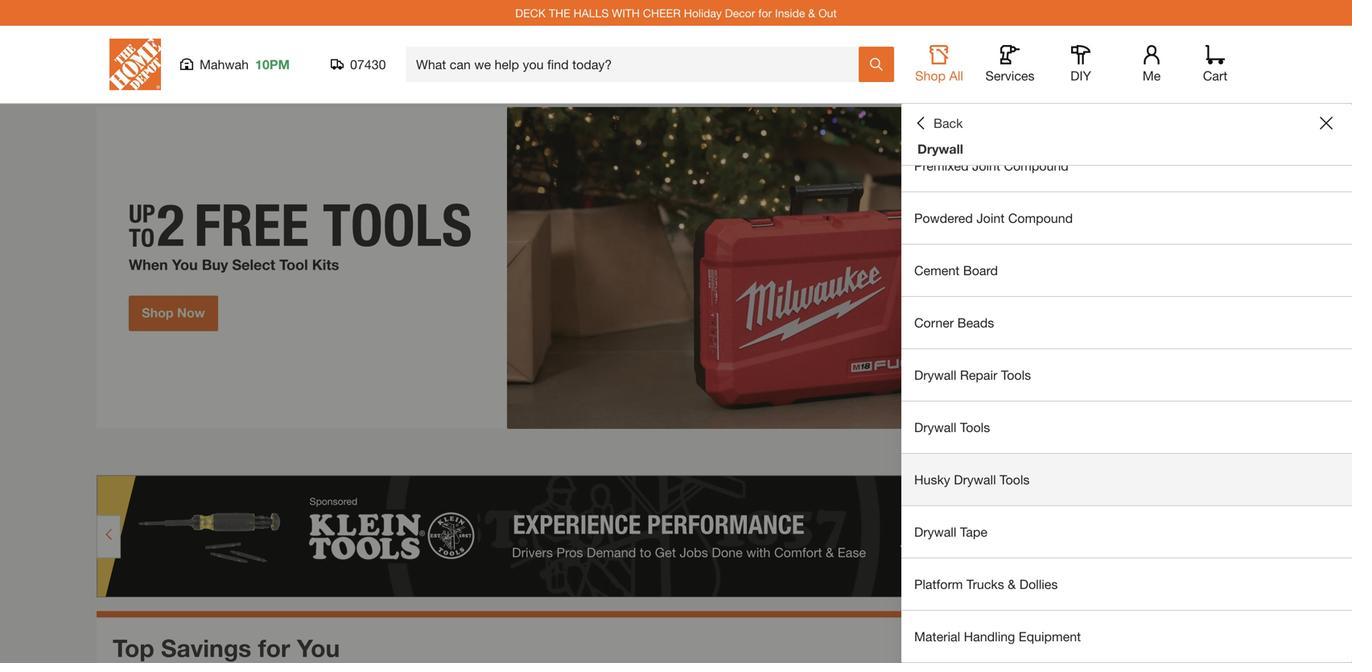 Task type: locate. For each thing, give the bounding box(es) containing it.
board
[[964, 263, 999, 278]]

compound down the premixed joint compound
[[1009, 211, 1074, 226]]

0 horizontal spatial for
[[258, 634, 290, 663]]

holiday
[[684, 6, 722, 20]]

1 / 5
[[1193, 446, 1214, 463]]

joint for powdered
[[977, 211, 1005, 226]]

shop all
[[916, 68, 964, 83]]

husky drywall tools link
[[902, 454, 1353, 506]]

1 vertical spatial compound
[[1005, 158, 1069, 174]]

for left inside
[[759, 6, 772, 20]]

drywall right husky
[[954, 472, 997, 488]]

joint
[[915, 106, 943, 121], [973, 158, 1001, 174], [977, 211, 1005, 226]]

2 vertical spatial tools
[[1000, 472, 1030, 488]]

drywall for drywall
[[918, 141, 964, 157]]

you
[[297, 634, 340, 663]]

top
[[113, 634, 154, 663]]

services button
[[985, 45, 1036, 84]]

drywall up husky
[[915, 420, 957, 435]]

inside
[[775, 6, 806, 20]]

0 horizontal spatial &
[[809, 6, 816, 20]]

tools inside "link"
[[961, 420, 991, 435]]

drywall repair tools
[[915, 368, 1032, 383]]

beads
[[958, 315, 995, 331]]

drywall for drywall tape
[[915, 525, 957, 540]]

drywall inside 'husky drywall tools' link
[[954, 472, 997, 488]]

compound up powdered joint compound
[[1005, 158, 1069, 174]]

joint right powdered
[[977, 211, 1005, 226]]

drywall up 'premixed'
[[918, 141, 964, 157]]

powdered
[[915, 211, 974, 226]]

for left you
[[258, 634, 290, 663]]

drywall tools
[[915, 420, 991, 435]]

dollies
[[1020, 577, 1058, 592]]

repair
[[961, 368, 998, 383]]

drywall
[[918, 141, 964, 157], [915, 368, 957, 383], [915, 420, 957, 435], [954, 472, 997, 488], [915, 525, 957, 540]]

2 vertical spatial joint
[[977, 211, 1005, 226]]

joint for premixed
[[973, 158, 1001, 174]]

joint right 'premixed'
[[973, 158, 1001, 174]]

compound
[[947, 106, 1011, 121], [1005, 158, 1069, 174], [1009, 211, 1074, 226]]

husky drywall tools
[[915, 472, 1030, 488]]

0 vertical spatial &
[[809, 6, 816, 20]]

drywall left repair
[[915, 368, 957, 383]]

compound down all
[[947, 106, 1011, 121]]

1 horizontal spatial &
[[1008, 577, 1016, 592]]

drywall inside drywall tools "link"
[[915, 420, 957, 435]]

0 vertical spatial tools
[[1002, 368, 1032, 383]]

/
[[1201, 446, 1206, 463]]

trucks
[[967, 577, 1005, 592]]

0 vertical spatial compound
[[947, 106, 1011, 121]]

tape
[[961, 525, 988, 540]]

1 vertical spatial joint
[[973, 158, 1001, 174]]

drywall left tape
[[915, 525, 957, 540]]

10pm
[[255, 57, 290, 72]]

&
[[809, 6, 816, 20], [1008, 577, 1016, 592]]

drywall inside drywall tape link
[[915, 525, 957, 540]]

0 vertical spatial for
[[759, 6, 772, 20]]

5
[[1206, 446, 1214, 463]]

next slide image
[[1229, 448, 1242, 461]]

tools for repair
[[1002, 368, 1032, 383]]

the
[[549, 6, 571, 20]]

for
[[759, 6, 772, 20], [258, 634, 290, 663]]

& right trucks
[[1008, 577, 1016, 592]]

tools
[[1002, 368, 1032, 383], [961, 420, 991, 435], [1000, 472, 1030, 488]]

out
[[819, 6, 837, 20]]

joint down shop
[[915, 106, 943, 121]]

all
[[950, 68, 964, 83]]

platform trucks & dollies link
[[902, 559, 1353, 610]]

1
[[1193, 446, 1201, 463]]

deck
[[516, 6, 546, 20]]

2 vertical spatial compound
[[1009, 211, 1074, 226]]

deck the halls with cheer holiday decor for inside & out
[[516, 6, 837, 20]]

drywall inside drywall repair tools link
[[915, 368, 957, 383]]

material handling equipment
[[915, 629, 1082, 645]]

1 vertical spatial for
[[258, 634, 290, 663]]

cart link
[[1198, 45, 1234, 84]]

drywall tools link
[[902, 402, 1353, 453]]

1 vertical spatial tools
[[961, 420, 991, 435]]

joint compound
[[915, 106, 1011, 121]]

& left the out
[[809, 6, 816, 20]]

drywall tape
[[915, 525, 988, 540]]

image for 30nov2023-hp-bau-mw44-45 image
[[97, 107, 1256, 429]]

premixed
[[915, 158, 969, 174]]

material handling equipment link
[[902, 611, 1353, 663]]

drawer close image
[[1321, 117, 1334, 130]]



Task type: describe. For each thing, give the bounding box(es) containing it.
platform
[[915, 577, 963, 592]]

corner beads
[[915, 315, 995, 331]]

drywall repair tools link
[[902, 349, 1353, 401]]

savings
[[161, 634, 251, 663]]

husky
[[915, 472, 951, 488]]

platform trucks & dollies
[[915, 577, 1058, 592]]

diy
[[1071, 68, 1092, 83]]

mahwah 10pm
[[200, 57, 290, 72]]

joint compound link
[[902, 88, 1353, 139]]

corner
[[915, 315, 954, 331]]

feedback link image
[[1331, 272, 1353, 359]]

cart
[[1204, 68, 1228, 83]]

powdered joint compound
[[915, 211, 1074, 226]]

back
[[934, 116, 963, 131]]

back button
[[915, 115, 963, 131]]

shop
[[916, 68, 946, 83]]

07430 button
[[331, 56, 387, 72]]

1 vertical spatial &
[[1008, 577, 1016, 592]]

diy button
[[1056, 45, 1107, 84]]

07430
[[350, 57, 386, 72]]

shop all button
[[914, 45, 966, 84]]

deck the halls with cheer holiday decor for inside & out link
[[516, 6, 837, 20]]

cement board
[[915, 263, 999, 278]]

with
[[612, 6, 640, 20]]

halls
[[574, 6, 609, 20]]

drywall for drywall tools
[[915, 420, 957, 435]]

cement
[[915, 263, 960, 278]]

me
[[1143, 68, 1161, 83]]

premixed joint compound
[[915, 158, 1069, 174]]

drywall tape link
[[902, 507, 1353, 558]]

equipment
[[1019, 629, 1082, 645]]

compound for premixed
[[1005, 158, 1069, 174]]

top savings for you
[[113, 634, 340, 663]]

drywall for drywall repair tools
[[915, 368, 957, 383]]

material
[[915, 629, 961, 645]]

mahwah
[[200, 57, 249, 72]]

cement board link
[[902, 245, 1353, 296]]

tools for drywall
[[1000, 472, 1030, 488]]

handling
[[964, 629, 1016, 645]]

compound for powdered
[[1009, 211, 1074, 226]]

powdered joint compound link
[[902, 192, 1353, 244]]

1 horizontal spatial for
[[759, 6, 772, 20]]

me button
[[1127, 45, 1178, 84]]

this is the first slide image
[[1166, 448, 1179, 461]]

0 vertical spatial joint
[[915, 106, 943, 121]]

services
[[986, 68, 1035, 83]]

corner beads link
[[902, 297, 1353, 349]]

the home depot logo image
[[110, 39, 161, 90]]

cheer
[[643, 6, 681, 20]]

decor
[[725, 6, 756, 20]]

What can we help you find today? search field
[[416, 48, 858, 81]]

premixed joint compound link
[[902, 140, 1353, 192]]



Task type: vqa. For each thing, say whether or not it's contained in the screenshot.
Glass Type
no



